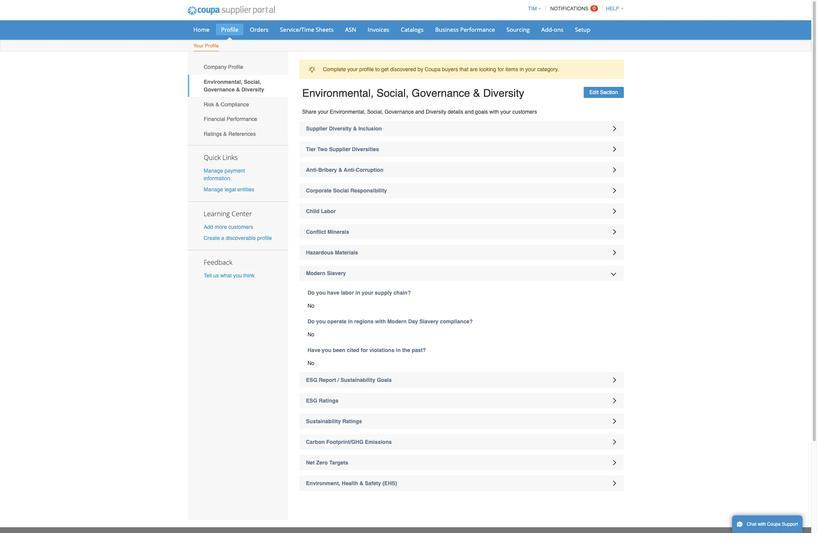 Task type: describe. For each thing, give the bounding box(es) containing it.
corporate social responsibility heading
[[300, 183, 624, 198]]

your left category.
[[526, 66, 536, 72]]

catalogs link
[[396, 24, 429, 35]]

safety
[[365, 481, 381, 487]]

esg for esg report / sustainability goals
[[306, 377, 318, 383]]

risk
[[204, 101, 214, 107]]

service/time sheets link
[[275, 24, 339, 35]]

modern inside dropdown button
[[306, 270, 326, 276]]

goals
[[377, 377, 392, 383]]

do for do you operate in regions with modern day slavery compliance?
[[308, 319, 315, 325]]

esg ratings heading
[[300, 393, 624, 409]]

operate
[[328, 319, 347, 325]]

1 vertical spatial with
[[375, 319, 386, 325]]

net zero targets
[[306, 460, 349, 466]]

notifications 0
[[551, 5, 596, 11]]

& down financial performance
[[224, 131, 227, 137]]

governance inside the environmental, social, governance & diversity
[[204, 87, 235, 93]]

edit section
[[590, 89, 619, 95]]

performance for financial performance
[[227, 116, 258, 122]]

add more customers
[[204, 224, 253, 230]]

1 horizontal spatial customers
[[513, 109, 538, 115]]

financial
[[204, 116, 225, 122]]

responsibility
[[351, 188, 387, 194]]

support
[[783, 522, 799, 527]]

learning
[[204, 209, 230, 218]]

1 vertical spatial environmental,
[[302, 87, 374, 99]]

discoverable
[[226, 235, 256, 241]]

items
[[506, 66, 519, 72]]

tell us what you think button
[[204, 272, 255, 280]]

conflict
[[306, 229, 326, 235]]

help link
[[603, 6, 624, 11]]

2 vertical spatial social,
[[367, 109, 384, 115]]

esg ratings
[[306, 398, 339, 404]]

section
[[601, 89, 619, 95]]

profile link
[[216, 24, 244, 35]]

share
[[302, 109, 317, 115]]

1 vertical spatial social,
[[377, 87, 409, 99]]

your right goals
[[501, 109, 511, 115]]

profile for your profile
[[205, 43, 219, 49]]

your
[[194, 43, 204, 49]]

the
[[403, 347, 411, 353]]

slavery inside dropdown button
[[327, 270, 346, 276]]

your left supply
[[362, 290, 374, 296]]

business performance link
[[431, 24, 500, 35]]

tim link
[[525, 6, 542, 11]]

labor
[[341, 290, 354, 296]]

to
[[376, 66, 380, 72]]

in right labor
[[356, 290, 361, 296]]

environment, health & safety (ehs)
[[306, 481, 397, 487]]

conflict minerals heading
[[300, 224, 624, 240]]

service/time sheets
[[280, 26, 334, 33]]

supply
[[375, 290, 392, 296]]

add
[[204, 224, 213, 230]]

legal
[[225, 186, 236, 193]]

get
[[382, 66, 389, 72]]

buyers
[[442, 66, 459, 72]]

create a discoverable profile link
[[204, 235, 272, 241]]

corporate social responsibility
[[306, 188, 387, 194]]

targets
[[330, 460, 349, 466]]

home
[[194, 26, 210, 33]]

2 anti- from the left
[[344, 167, 356, 173]]

diversities
[[352, 146, 379, 152]]

coupa inside alert
[[425, 66, 441, 72]]

1 no from the top
[[308, 303, 315, 309]]

details
[[448, 109, 464, 115]]

service/time
[[280, 26, 315, 33]]

your right complete
[[348, 66, 358, 72]]

environmental, inside "link"
[[204, 79, 243, 85]]

invoices
[[368, 26, 390, 33]]

tell us what you think
[[204, 273, 255, 279]]

/
[[338, 377, 339, 383]]

complete your profile to get discovered by coupa buyers that are looking for items in your category. alert
[[300, 60, 624, 79]]

manage payment information link
[[204, 168, 245, 181]]

chat with coupa support
[[748, 522, 799, 527]]

1 vertical spatial modern
[[388, 319, 407, 325]]

quick
[[204, 153, 221, 162]]

hazardous
[[306, 250, 334, 256]]

think
[[244, 273, 255, 279]]

a
[[221, 235, 224, 241]]

2 vertical spatial environmental,
[[330, 109, 366, 115]]

share your environmental, social, governance and diversity details and goals with your customers
[[302, 109, 538, 115]]

0 vertical spatial profile
[[221, 26, 239, 33]]

ratings for esg
[[319, 398, 339, 404]]

supplier inside dropdown button
[[329, 146, 351, 152]]

information
[[204, 175, 230, 181]]

tier two supplier diversities heading
[[300, 142, 624, 157]]

you for have you been cited for violations in the past?
[[322, 347, 332, 353]]

manage for manage payment information
[[204, 168, 223, 174]]

esg ratings button
[[300, 393, 624, 409]]

1 vertical spatial slavery
[[420, 319, 439, 325]]

ons
[[554, 26, 564, 33]]

sustainability inside heading
[[306, 419, 341, 425]]

profile for company profile
[[228, 64, 244, 70]]

& left "safety"
[[360, 481, 364, 487]]

child labor button
[[300, 204, 624, 219]]

in right the operate
[[348, 319, 353, 325]]

& right risk
[[216, 101, 219, 107]]

sourcing
[[507, 26, 530, 33]]

zero
[[316, 460, 328, 466]]

modern slavery
[[306, 270, 346, 276]]

goals
[[476, 109, 488, 115]]

do you operate in regions with modern day slavery compliance?
[[308, 319, 473, 325]]

1 vertical spatial for
[[361, 347, 368, 353]]

your right share
[[318, 109, 329, 115]]

diversity left details
[[426, 109, 447, 115]]

corporate
[[306, 188, 332, 194]]

child labor
[[306, 208, 336, 214]]

by
[[418, 66, 424, 72]]

looking
[[480, 66, 497, 72]]

edit
[[590, 89, 599, 95]]

have you been cited for violations in the past?
[[308, 347, 426, 353]]

manage for manage legal entities
[[204, 186, 223, 193]]

supplier diversity & inclusion
[[306, 126, 382, 132]]

asn
[[345, 26, 357, 33]]

environment, health & safety (ehs) heading
[[300, 476, 624, 491]]

setup link
[[571, 24, 596, 35]]

anti-bribery & anti-corruption button
[[300, 162, 624, 178]]

risk & compliance link
[[188, 97, 288, 112]]

have
[[328, 290, 340, 296]]

complete
[[323, 66, 346, 72]]

social
[[333, 188, 349, 194]]

references
[[229, 131, 256, 137]]

payment
[[225, 168, 245, 174]]



Task type: vqa. For each thing, say whether or not it's contained in the screenshot.
the Search image
no



Task type: locate. For each thing, give the bounding box(es) containing it.
day
[[409, 319, 418, 325]]

net zero targets button
[[300, 455, 624, 471]]

ratings inside heading
[[343, 419, 362, 425]]

catalogs
[[401, 26, 424, 33]]

social, up inclusion
[[367, 109, 384, 115]]

profile down coupa supplier portal image
[[221, 26, 239, 33]]

1 horizontal spatial slavery
[[420, 319, 439, 325]]

profile
[[221, 26, 239, 33], [205, 43, 219, 49], [228, 64, 244, 70]]

manage inside "manage payment information"
[[204, 168, 223, 174]]

chain?
[[394, 290, 411, 296]]

1 esg from the top
[[306, 377, 318, 383]]

1 vertical spatial no
[[308, 332, 315, 338]]

social,
[[244, 79, 261, 85], [377, 87, 409, 99], [367, 109, 384, 115]]

2 esg from the top
[[306, 398, 318, 404]]

esg for esg ratings
[[306, 398, 318, 404]]

add more customers link
[[204, 224, 253, 230]]

profile up 'environmental, social, governance & diversity' "link"
[[228, 64, 244, 70]]

social, inside the environmental, social, governance & diversity
[[244, 79, 261, 85]]

0 horizontal spatial slavery
[[327, 270, 346, 276]]

quick links
[[204, 153, 238, 162]]

0 horizontal spatial coupa
[[425, 66, 441, 72]]

environmental, social, governance & diversity link
[[188, 75, 288, 97]]

0 horizontal spatial supplier
[[306, 126, 328, 132]]

notifications
[[551, 6, 589, 11]]

0 vertical spatial environmental,
[[204, 79, 243, 85]]

you for do you have labor in your supply chain?
[[316, 290, 326, 296]]

0 vertical spatial profile
[[360, 66, 374, 72]]

in left "the"
[[396, 347, 401, 353]]

compliance?
[[440, 319, 473, 325]]

environmental, down complete
[[302, 87, 374, 99]]

& inside "link"
[[236, 87, 240, 93]]

conflict minerals
[[306, 229, 350, 235]]

2 vertical spatial ratings
[[343, 419, 362, 425]]

1 vertical spatial performance
[[227, 116, 258, 122]]

0 vertical spatial manage
[[204, 168, 223, 174]]

diversity up risk & compliance link
[[242, 87, 264, 93]]

1 vertical spatial customers
[[229, 224, 253, 230]]

you inside button
[[233, 273, 242, 279]]

corporate social responsibility button
[[300, 183, 624, 198]]

0 vertical spatial do
[[308, 290, 315, 296]]

feedback
[[204, 258, 233, 267]]

2 horizontal spatial ratings
[[343, 419, 362, 425]]

0 horizontal spatial profile
[[258, 235, 272, 241]]

that
[[460, 66, 469, 72]]

slavery
[[327, 270, 346, 276], [420, 319, 439, 325]]

performance inside financial performance link
[[227, 116, 258, 122]]

you left the have
[[316, 290, 326, 296]]

0 vertical spatial social,
[[244, 79, 261, 85]]

modern slavery button
[[300, 266, 624, 281]]

sustainability ratings button
[[300, 414, 624, 429]]

diversity up tier two supplier diversities
[[329, 126, 352, 132]]

environment, health & safety (ehs) button
[[300, 476, 624, 491]]

1 anti- from the left
[[306, 167, 319, 173]]

anti-bribery & anti-corruption heading
[[300, 162, 624, 178]]

& left inclusion
[[353, 126, 357, 132]]

& right 'bribery'
[[339, 167, 343, 173]]

1 vertical spatial supplier
[[329, 146, 351, 152]]

business
[[436, 26, 459, 33]]

1 vertical spatial esg
[[306, 398, 318, 404]]

& inside heading
[[353, 126, 357, 132]]

diversity inside dropdown button
[[329, 126, 352, 132]]

with
[[490, 109, 499, 115], [375, 319, 386, 325], [759, 522, 767, 527]]

bribery
[[319, 167, 337, 173]]

1 vertical spatial do
[[308, 319, 315, 325]]

0 horizontal spatial ratings
[[204, 131, 222, 137]]

1 horizontal spatial environmental, social, governance & diversity
[[302, 87, 525, 99]]

coupa inside button
[[768, 522, 782, 527]]

1 vertical spatial sustainability
[[306, 419, 341, 425]]

supplier right two
[[329, 146, 351, 152]]

1 horizontal spatial coupa
[[768, 522, 782, 527]]

two
[[318, 146, 328, 152]]

0 horizontal spatial and
[[416, 109, 425, 115]]

with right regions
[[375, 319, 386, 325]]

for left items
[[498, 66, 504, 72]]

0 vertical spatial esg
[[306, 377, 318, 383]]

ratings down financial
[[204, 131, 222, 137]]

esg report / sustainability goals heading
[[300, 373, 624, 388]]

your profile link
[[193, 41, 219, 51]]

environmental, up supplier diversity & inclusion
[[330, 109, 366, 115]]

anti-bribery & anti-corruption
[[306, 167, 384, 173]]

0 horizontal spatial for
[[361, 347, 368, 353]]

in right items
[[520, 66, 524, 72]]

carbon footprint/ghg emissions
[[306, 439, 392, 445]]

ratings & references
[[204, 131, 256, 137]]

2 horizontal spatial with
[[759, 522, 767, 527]]

environmental, down company profile
[[204, 79, 243, 85]]

sustainability
[[341, 377, 376, 383], [306, 419, 341, 425]]

in inside alert
[[520, 66, 524, 72]]

1 vertical spatial coupa
[[768, 522, 782, 527]]

entities
[[238, 186, 255, 193]]

& inside dropdown button
[[339, 167, 343, 173]]

orders
[[250, 26, 269, 33]]

governance
[[204, 87, 235, 93], [412, 87, 471, 99], [385, 109, 414, 115]]

conflict minerals button
[[300, 224, 624, 240]]

tell
[[204, 273, 212, 279]]

anti- up corporate social responsibility
[[344, 167, 356, 173]]

sourcing link
[[502, 24, 535, 35]]

& up goals
[[474, 87, 481, 99]]

2 vertical spatial profile
[[228, 64, 244, 70]]

environmental, social, governance & diversity inside 'environmental, social, governance & diversity' "link"
[[204, 79, 264, 93]]

past?
[[412, 347, 426, 353]]

sustainability ratings heading
[[300, 414, 624, 429]]

us
[[213, 273, 219, 279]]

0 vertical spatial slavery
[[327, 270, 346, 276]]

0 vertical spatial coupa
[[425, 66, 441, 72]]

ratings down report
[[319, 398, 339, 404]]

slavery right day
[[420, 319, 439, 325]]

0 horizontal spatial anti-
[[306, 167, 319, 173]]

for
[[498, 66, 504, 72], [361, 347, 368, 353]]

supplier diversity & inclusion heading
[[300, 121, 624, 136]]

ratings for sustainability
[[343, 419, 362, 425]]

net zero targets heading
[[300, 455, 624, 471]]

0 horizontal spatial modern
[[306, 270, 326, 276]]

sustainability inside heading
[[341, 377, 376, 383]]

tier two supplier diversities
[[306, 146, 379, 152]]

manage down the information on the left of the page
[[204, 186, 223, 193]]

child labor heading
[[300, 204, 624, 219]]

performance up 'references'
[[227, 116, 258, 122]]

0 horizontal spatial with
[[375, 319, 386, 325]]

1 do from the top
[[308, 290, 315, 296]]

create
[[204, 235, 220, 241]]

0 vertical spatial sustainability
[[341, 377, 376, 383]]

company profile
[[204, 64, 244, 70]]

for inside 'complete your profile to get discovered by coupa buyers that are looking for items in your category.' alert
[[498, 66, 504, 72]]

what
[[221, 273, 232, 279]]

social, down company profile link
[[244, 79, 261, 85]]

and left details
[[416, 109, 425, 115]]

environmental, social, governance & diversity up share your environmental, social, governance and diversity details and goals with your customers on the top of page
[[302, 87, 525, 99]]

orders link
[[245, 24, 274, 35]]

with right chat
[[759, 522, 767, 527]]

tier two supplier diversities button
[[300, 142, 624, 157]]

ratings inside heading
[[319, 398, 339, 404]]

1 and from the left
[[416, 109, 425, 115]]

modern
[[306, 270, 326, 276], [388, 319, 407, 325]]

discovered
[[391, 66, 417, 72]]

more
[[215, 224, 227, 230]]

for right cited
[[361, 347, 368, 353]]

0 vertical spatial for
[[498, 66, 504, 72]]

0 horizontal spatial environmental, social, governance & diversity
[[204, 79, 264, 93]]

with right goals
[[490, 109, 499, 115]]

corruption
[[356, 167, 384, 173]]

slavery up the have
[[327, 270, 346, 276]]

you for do you operate in regions with modern day slavery compliance?
[[316, 319, 326, 325]]

in
[[520, 66, 524, 72], [356, 290, 361, 296], [348, 319, 353, 325], [396, 347, 401, 353]]

2 no from the top
[[308, 332, 315, 338]]

coupa supplier portal image
[[182, 1, 281, 20]]

0 horizontal spatial performance
[[227, 116, 258, 122]]

performance right business
[[461, 26, 496, 33]]

manage up the information on the left of the page
[[204, 168, 223, 174]]

sustainability right /
[[341, 377, 376, 383]]

esg up sustainability ratings
[[306, 398, 318, 404]]

modern left day
[[388, 319, 407, 325]]

esg left report
[[306, 377, 318, 383]]

0 vertical spatial with
[[490, 109, 499, 115]]

2 vertical spatial no
[[308, 360, 315, 366]]

labor
[[321, 208, 336, 214]]

do left the operate
[[308, 319, 315, 325]]

and left goals
[[465, 109, 474, 115]]

1 horizontal spatial performance
[[461, 26, 496, 33]]

1 horizontal spatial ratings
[[319, 398, 339, 404]]

do left the have
[[308, 290, 315, 296]]

2 and from the left
[[465, 109, 474, 115]]

supplier down share
[[306, 126, 328, 132]]

you left been
[[322, 347, 332, 353]]

0 vertical spatial customers
[[513, 109, 538, 115]]

coupa right by
[[425, 66, 441, 72]]

supplier inside dropdown button
[[306, 126, 328, 132]]

navigation containing notifications 0
[[525, 1, 624, 16]]

1 horizontal spatial supplier
[[329, 146, 351, 152]]

performance
[[461, 26, 496, 33], [227, 116, 258, 122]]

navigation
[[525, 1, 624, 16]]

carbon footprint/ghg emissions heading
[[300, 435, 624, 450]]

coupa
[[425, 66, 441, 72], [768, 522, 782, 527]]

carbon
[[306, 439, 325, 445]]

no
[[308, 303, 315, 309], [308, 332, 315, 338], [308, 360, 315, 366]]

esg report / sustainability goals
[[306, 377, 392, 383]]

minerals
[[328, 229, 350, 235]]

no down modern slavery
[[308, 303, 315, 309]]

1 horizontal spatial for
[[498, 66, 504, 72]]

1 horizontal spatial modern
[[388, 319, 407, 325]]

setup
[[576, 26, 591, 33]]

environmental, social, governance & diversity up compliance
[[204, 79, 264, 93]]

1 horizontal spatial anti-
[[344, 167, 356, 173]]

add-
[[542, 26, 554, 33]]

category.
[[538, 66, 559, 72]]

financial performance
[[204, 116, 258, 122]]

&
[[236, 87, 240, 93], [474, 87, 481, 99], [216, 101, 219, 107], [353, 126, 357, 132], [224, 131, 227, 137], [339, 167, 343, 173], [360, 481, 364, 487]]

1 manage from the top
[[204, 168, 223, 174]]

1 horizontal spatial with
[[490, 109, 499, 115]]

no up have
[[308, 332, 315, 338]]

tier
[[306, 146, 316, 152]]

modern down hazardous
[[306, 270, 326, 276]]

profile left to
[[360, 66, 374, 72]]

anti- down tier
[[306, 167, 319, 173]]

emissions
[[365, 439, 392, 445]]

& up risk & compliance link
[[236, 87, 240, 93]]

carbon footprint/ghg emissions button
[[300, 435, 624, 450]]

diversity inside "link"
[[242, 87, 264, 93]]

1 vertical spatial manage
[[204, 186, 223, 193]]

ratings & references link
[[188, 127, 288, 141]]

0 vertical spatial no
[[308, 303, 315, 309]]

1 vertical spatial profile
[[205, 43, 219, 49]]

and
[[416, 109, 425, 115], [465, 109, 474, 115]]

0
[[593, 5, 596, 11]]

you left "think"
[[233, 273, 242, 279]]

2 vertical spatial with
[[759, 522, 767, 527]]

social, down get
[[377, 87, 409, 99]]

performance inside business performance 'link'
[[461, 26, 496, 33]]

profile inside alert
[[360, 66, 374, 72]]

sustainability down esg ratings at left bottom
[[306, 419, 341, 425]]

health
[[342, 481, 358, 487]]

0 horizontal spatial customers
[[229, 224, 253, 230]]

0 vertical spatial supplier
[[306, 126, 328, 132]]

profile right discoverable
[[258, 235, 272, 241]]

1 horizontal spatial and
[[465, 109, 474, 115]]

manage payment information
[[204, 168, 245, 181]]

with inside button
[[759, 522, 767, 527]]

no down have
[[308, 360, 315, 366]]

1 vertical spatial ratings
[[319, 398, 339, 404]]

2 manage from the top
[[204, 186, 223, 193]]

hazardous materials heading
[[300, 245, 624, 260]]

performance for business performance
[[461, 26, 496, 33]]

net
[[306, 460, 315, 466]]

inclusion
[[359, 126, 382, 132]]

diversity down items
[[484, 87, 525, 99]]

your profile
[[194, 43, 219, 49]]

your
[[348, 66, 358, 72], [526, 66, 536, 72], [318, 109, 329, 115], [501, 109, 511, 115], [362, 290, 374, 296]]

ratings up carbon footprint/ghg emissions
[[343, 419, 362, 425]]

1 vertical spatial profile
[[258, 235, 272, 241]]

links
[[223, 153, 238, 162]]

manage
[[204, 168, 223, 174], [204, 186, 223, 193]]

coupa left support
[[768, 522, 782, 527]]

3 no from the top
[[308, 360, 315, 366]]

2 do from the top
[[308, 319, 315, 325]]

0 vertical spatial modern
[[306, 270, 326, 276]]

0 vertical spatial ratings
[[204, 131, 222, 137]]

center
[[232, 209, 252, 218]]

footprint/ghg
[[327, 439, 364, 445]]

do for do you have labor in your supply chain?
[[308, 290, 315, 296]]

you left the operate
[[316, 319, 326, 325]]

modern slavery heading
[[300, 266, 624, 281]]

1 horizontal spatial profile
[[360, 66, 374, 72]]

0 vertical spatial performance
[[461, 26, 496, 33]]

profile right your
[[205, 43, 219, 49]]



